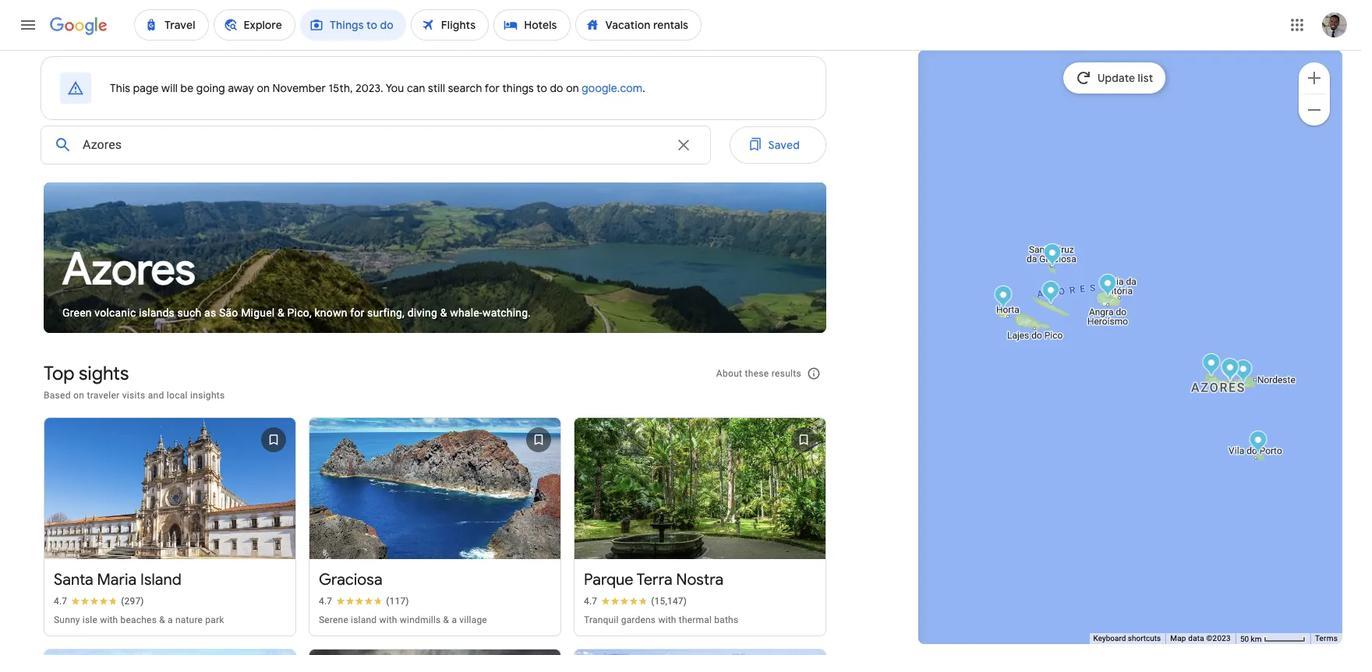 Task type: vqa. For each thing, say whether or not it's contained in the screenshot.
 button
no



Task type: describe. For each thing, give the bounding box(es) containing it.
visits
[[122, 390, 145, 401]]

parque
[[584, 570, 634, 589]]

& left pico,
[[278, 307, 285, 319]]

gardens
[[621, 614, 656, 625]]

village
[[460, 614, 487, 625]]

são
[[219, 307, 238, 319]]

(117)
[[386, 596, 409, 607]]

50 km
[[1241, 635, 1264, 643]]

to
[[537, 81, 548, 95]]

miguel
[[241, 307, 275, 319]]

& right beaches
[[159, 614, 165, 625]]

save parque terra nostra to collection image
[[785, 421, 823, 459]]

thermal
[[679, 614, 712, 625]]

baths
[[715, 614, 739, 625]]

shortcuts
[[1128, 634, 1161, 643]]

saved
[[769, 138, 800, 152]]

graciosa
[[319, 570, 383, 589]]

isle
[[83, 614, 97, 625]]

4.7 out of 5 stars from 117 reviews image
[[319, 595, 409, 607]]

still
[[428, 81, 445, 95]]

november
[[273, 81, 326, 95]]

4.7 for santa maria island
[[54, 596, 67, 607]]

Search for destinations, sights and more text field
[[82, 126, 665, 164]]

islands
[[139, 307, 175, 319]]

with for santa maria island
[[100, 614, 118, 625]]

as
[[204, 307, 216, 319]]

map
[[1171, 634, 1187, 643]]

keyboard shortcuts
[[1094, 634, 1161, 643]]

são miguel island image
[[1222, 359, 1240, 385]]

4.7 for graciosa
[[319, 596, 332, 607]]

about
[[717, 368, 743, 379]]

top sights
[[44, 362, 129, 386]]

nostra
[[676, 570, 724, 589]]

update
[[1098, 71, 1136, 85]]

top
[[44, 362, 75, 386]]

save santa maria island to collection image
[[255, 421, 292, 459]]

with for graciosa
[[379, 614, 398, 625]]

do
[[550, 81, 564, 95]]

1 horizontal spatial on
[[257, 81, 270, 95]]

serene
[[319, 614, 349, 625]]

sunny
[[54, 614, 80, 625]]

0 vertical spatial for
[[485, 81, 500, 95]]

a for santa maria island
[[168, 614, 173, 625]]

terra
[[637, 570, 673, 589]]

data
[[1189, 634, 1205, 643]]

and
[[148, 390, 164, 401]]

15th,
[[329, 81, 353, 95]]

local
[[167, 390, 188, 401]]

©2023
[[1207, 634, 1231, 643]]

windmills
[[400, 614, 441, 625]]

& right windmills at the left bottom
[[443, 614, 449, 625]]

4.7 for parque terra nostra
[[584, 596, 598, 607]]

insights
[[190, 390, 225, 401]]

azores
[[62, 242, 196, 297]]

list inside top sights region
[[37, 405, 833, 655]]

terms link
[[1316, 634, 1338, 643]]

page
[[133, 81, 159, 95]]

you
[[386, 81, 404, 95]]

with for parque terra nostra
[[659, 614, 677, 625]]

about these results
[[717, 368, 802, 379]]

santa
[[54, 570, 93, 589]]

são jorge image
[[1042, 281, 1060, 307]]

based
[[44, 390, 71, 401]]

sights
[[79, 362, 129, 386]]

going
[[196, 81, 225, 95]]

update list
[[1098, 71, 1154, 85]]

top sights region
[[28, 349, 833, 655]]

island
[[140, 570, 182, 589]]

update list button
[[1064, 62, 1166, 94]]

50
[[1241, 635, 1250, 643]]



Task type: locate. For each thing, give the bounding box(es) containing it.
a for graciosa
[[452, 614, 457, 625]]

things
[[503, 81, 534, 95]]

on right based
[[73, 390, 84, 401]]

can
[[407, 81, 426, 95]]

pico,
[[287, 307, 312, 319]]

list
[[37, 405, 833, 655]]

green
[[62, 307, 92, 319]]

a left village
[[452, 614, 457, 625]]

on right away
[[257, 81, 270, 95]]

be
[[181, 81, 194, 95]]

google.com link
[[582, 81, 643, 95]]

whale-
[[450, 307, 483, 319]]

2 4.7 from the left
[[319, 596, 332, 607]]

2 horizontal spatial on
[[566, 81, 579, 95]]

1 with from the left
[[100, 614, 118, 625]]

this
[[110, 81, 130, 95]]

3 4.7 from the left
[[584, 596, 598, 607]]

2 horizontal spatial 4.7
[[584, 596, 598, 607]]

4.7 inside image
[[584, 596, 598, 607]]

serene island with windmills & a village
[[319, 614, 487, 625]]

1 horizontal spatial 4.7
[[319, 596, 332, 607]]

will
[[162, 81, 178, 95]]

about these results image
[[796, 355, 833, 393]]

0 horizontal spatial on
[[73, 390, 84, 401]]

terceira island image
[[1099, 274, 1117, 299]]

keyboard shortcuts button
[[1094, 633, 1161, 644]]

save graciosa to collection image
[[520, 421, 558, 459]]

map data ©2023
[[1171, 634, 1231, 643]]

search
[[448, 81, 482, 95]]

on
[[257, 81, 270, 95], [566, 81, 579, 95], [73, 390, 84, 401]]

park
[[205, 614, 224, 625]]

green volcanic islands such as são miguel & pico, known for surfing, diving & whale-watching.
[[62, 307, 531, 319]]

parque terra nostra
[[584, 570, 724, 589]]

zoom in map image
[[1306, 68, 1324, 87]]

this page will be going away on november 15th, 2023. you can still search for things to do on google.com .
[[110, 81, 646, 95]]

santa maria island image
[[1250, 431, 1268, 456]]

1 vertical spatial for
[[350, 307, 365, 319]]

beaches
[[121, 614, 157, 625]]

these
[[745, 368, 769, 379]]

nature
[[175, 614, 203, 625]]

0 horizontal spatial with
[[100, 614, 118, 625]]

1 4.7 from the left
[[54, 596, 67, 607]]

2 a from the left
[[452, 614, 457, 625]]

4.7
[[54, 596, 67, 607], [319, 596, 332, 607], [584, 596, 598, 607]]

zoom out map image
[[1306, 100, 1324, 119]]

(297)
[[121, 596, 144, 607]]

with
[[100, 614, 118, 625], [379, 614, 398, 625], [659, 614, 677, 625]]

results
[[772, 368, 802, 379]]

with right isle
[[100, 614, 118, 625]]

main menu image
[[19, 16, 37, 34]]

1 horizontal spatial a
[[452, 614, 457, 625]]

on inside top sights region
[[73, 390, 84, 401]]

miradouro da grota do inferno image
[[1203, 353, 1221, 379]]

list
[[1139, 71, 1154, 85]]

.
[[643, 81, 646, 95]]

away
[[228, 81, 254, 95]]

2 horizontal spatial with
[[659, 614, 677, 625]]

such
[[178, 307, 202, 319]]

based on traveler visits and local insights
[[44, 390, 225, 401]]

4.7 inside image
[[54, 596, 67, 607]]

map region
[[845, 0, 1362, 655]]

with down (15,147)
[[659, 614, 677, 625]]

&
[[278, 307, 285, 319], [440, 307, 447, 319], [159, 614, 165, 625], [443, 614, 449, 625]]

0 horizontal spatial for
[[350, 307, 365, 319]]

4.7 out of 5 stars from 15,147 reviews image
[[584, 595, 687, 607]]

centro de interpretação ambiental da caldeira velha image
[[1222, 358, 1240, 384]]

4.7 up sunny
[[54, 596, 67, 607]]

clear image
[[674, 136, 693, 154]]

faial island image
[[995, 285, 1013, 311]]

keyboard
[[1094, 634, 1126, 643]]

parque terra nostra image
[[1235, 360, 1253, 385]]

50 km button
[[1236, 633, 1311, 645]]

tranquil gardens with thermal baths
[[584, 614, 739, 625]]

1 horizontal spatial with
[[379, 614, 398, 625]]

a
[[168, 614, 173, 625], [452, 614, 457, 625]]

km
[[1251, 635, 1262, 643]]

terms
[[1316, 634, 1338, 643]]

for right 'known'
[[350, 307, 365, 319]]

list containing santa maria island
[[37, 405, 833, 655]]

surfing,
[[367, 307, 405, 319]]

graciosa image
[[1044, 243, 1062, 269]]

4.7 up "serene"
[[319, 596, 332, 607]]

for left things
[[485, 81, 500, 95]]

1 horizontal spatial for
[[485, 81, 500, 95]]

volcanic
[[95, 307, 136, 319]]

traveler
[[87, 390, 120, 401]]

santa maria island
[[54, 570, 182, 589]]

google.com
[[582, 81, 643, 95]]

watching.
[[483, 307, 531, 319]]

island
[[351, 614, 377, 625]]

4.7 out of 5 stars from 297 reviews image
[[54, 595, 144, 607]]

known
[[315, 307, 348, 319]]

4.7 up tranquil
[[584, 596, 598, 607]]

(15,147)
[[651, 596, 687, 607]]

diving
[[408, 307, 438, 319]]

1 a from the left
[[168, 614, 173, 625]]

saved link
[[730, 126, 827, 164]]

2 with from the left
[[379, 614, 398, 625]]

a left nature
[[168, 614, 173, 625]]

maria
[[97, 570, 137, 589]]

on right do
[[566, 81, 579, 95]]

2023.
[[356, 81, 384, 95]]

0 horizontal spatial a
[[168, 614, 173, 625]]

& right diving
[[440, 307, 447, 319]]

with down (117)
[[379, 614, 398, 625]]

tranquil
[[584, 614, 619, 625]]

3 with from the left
[[659, 614, 677, 625]]

0 horizontal spatial 4.7
[[54, 596, 67, 607]]

4.7 inside image
[[319, 596, 332, 607]]

sunny isle with beaches & a nature park
[[54, 614, 224, 625]]

for
[[485, 81, 500, 95], [350, 307, 365, 319]]



